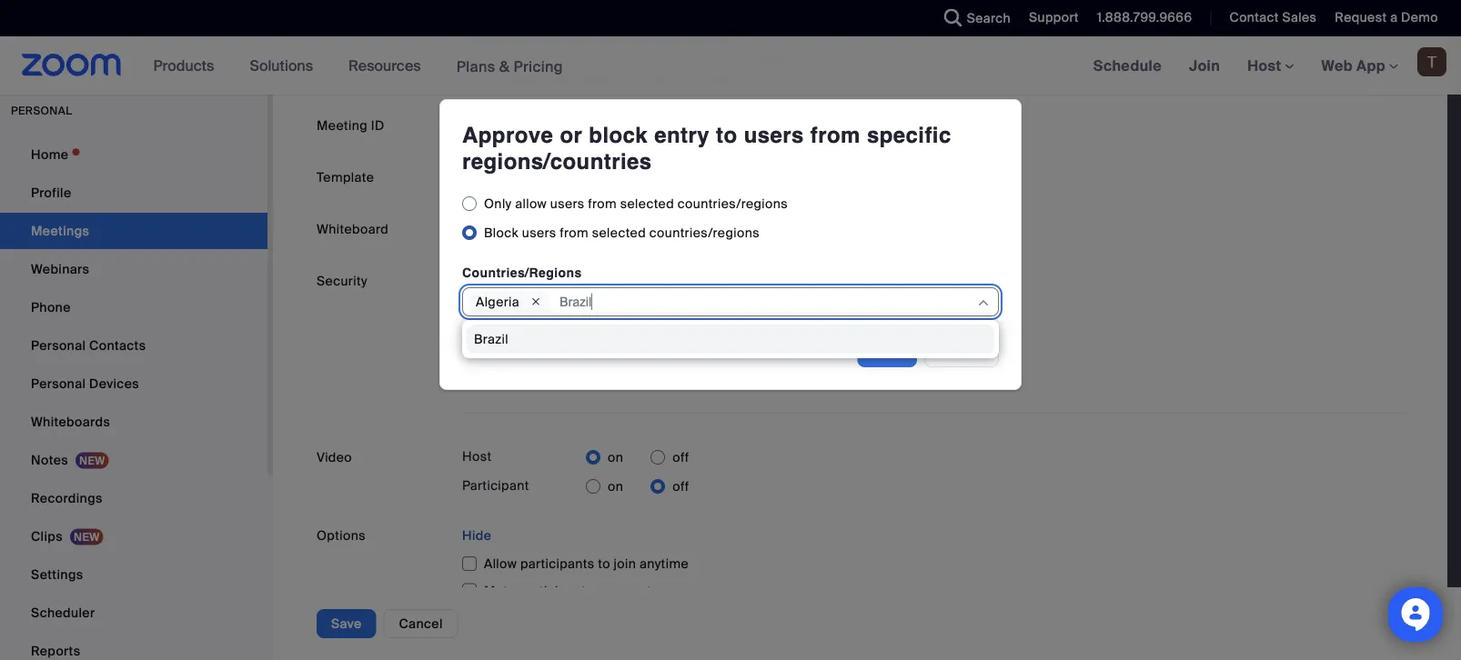 Task type: describe. For each thing, give the bounding box(es) containing it.
room
[[534, 332, 570, 349]]

cancel inside 'approve or block entry to users from specific regions/countries' dialog
[[940, 344, 984, 361]]

personal devices link
[[0, 366, 268, 402]]

personal contacts
[[31, 337, 146, 354]]

whiteboards link
[[0, 404, 268, 441]]

notes link
[[0, 442, 268, 479]]

1 vertical spatial countries/regions
[[650, 224, 760, 241]]

to inside approve or block entry to users from specific regions/countries
[[716, 122, 738, 147]]

phone
[[31, 299, 71, 316]]

countries/regions
[[462, 266, 582, 280]]

1 vertical spatial selected
[[592, 224, 646, 241]]

hide button
[[462, 522, 492, 551]]

approve or block entry to users from specific regions/countries
[[462, 122, 952, 174]]

off for participant
[[673, 478, 689, 495]]

from inside approve or block entry to users from specific regions/countries
[[811, 122, 861, 147]]

contact
[[1230, 9, 1279, 26]]

recordings link
[[0, 481, 268, 517]]

save for bottom save button
[[331, 616, 362, 632]]

off for host
[[673, 449, 689, 466]]

only users admitted by the host can join the meeting
[[484, 358, 811, 375]]

generate
[[484, 117, 542, 134]]

have inside enable continuous meeting chat added attendees will have access to the meeting group chat before and after the meeting.
[[636, 51, 665, 68]]

after
[[648, 71, 677, 87]]

1 id from the left
[[371, 117, 385, 134]]

attendees
[[547, 51, 609, 68]]

brazil
[[474, 331, 509, 348]]

add whiteboard
[[497, 221, 603, 238]]

hide
[[462, 528, 492, 544]]

mute
[[484, 583, 516, 600]]

join
[[1189, 56, 1220, 75]]

recordings
[[31, 490, 103, 507]]

1 vertical spatial save button
[[317, 610, 376, 639]]

participant option group
[[586, 472, 689, 502]]

join link
[[1176, 36, 1234, 95]]

block
[[484, 224, 519, 241]]

meeting id option group
[[462, 111, 1404, 141]]

anytime
[[640, 556, 689, 573]]

profile link
[[0, 175, 268, 211]]

delete algeria image
[[525, 293, 547, 311]]

whiteboards
[[31, 414, 110, 431]]

meeting id
[[317, 117, 385, 134]]

scheduler link
[[0, 595, 268, 632]]

banner containing schedule
[[0, 36, 1461, 96]]

webinars
[[31, 261, 89, 278]]

&
[[499, 57, 510, 76]]

allow participants to join       anytime
[[484, 556, 689, 573]]

personal meeting id 292 477 7526
[[679, 117, 892, 134]]

support
[[1029, 9, 1079, 26]]

option group inside 'approve or block entry to users from specific regions/countries' dialog
[[462, 189, 999, 247]]

group
[[502, 71, 541, 87]]

entry for block
[[654, 122, 710, 147]]

profile
[[31, 184, 71, 201]]

users up add whiteboard
[[550, 195, 585, 212]]

clips link
[[0, 519, 268, 555]]

only for only allow users from selected countries/regions
[[484, 195, 512, 212]]

specific
[[867, 122, 952, 147]]

add whiteboard button
[[462, 215, 617, 244]]

or inside approve or block entry to users from specific regions/countries
[[560, 122, 583, 147]]

product information navigation
[[140, 36, 577, 96]]

access
[[669, 51, 713, 68]]

upon
[[597, 583, 628, 600]]

users for block users from selected countries/regions
[[522, 224, 557, 241]]

0 vertical spatial countries/regions
[[678, 195, 788, 212]]

clips
[[31, 528, 63, 545]]

request a demo
[[1335, 9, 1439, 26]]

host
[[653, 358, 681, 375]]

mute participants upon entry
[[484, 583, 663, 600]]

have inside security group
[[582, 301, 611, 318]]

invite
[[638, 301, 671, 318]]

reports
[[31, 643, 80, 660]]

settings link
[[0, 557, 268, 594]]

only for only users who have the invite link or passcode can join the meeting
[[484, 301, 512, 318]]

plans
[[456, 57, 496, 76]]

personal for personal contacts
[[31, 337, 86, 354]]

hide options image
[[976, 296, 991, 310]]

continuous
[[548, 28, 620, 44]]

will
[[613, 51, 633, 68]]

on for participant
[[608, 478, 624, 495]]

to inside enable continuous meeting chat added attendees will have access to the meeting group chat before and after the meeting.
[[717, 51, 729, 68]]

whiteboard inside button
[[529, 221, 603, 238]]

292
[[808, 117, 832, 134]]

0 vertical spatial join
[[806, 301, 829, 318]]

regions/countries
[[462, 149, 652, 174]]

security group
[[462, 267, 1404, 376]]

link
[[675, 301, 696, 318]]

on for host
[[608, 449, 624, 466]]

webinars link
[[0, 251, 268, 288]]

1 vertical spatial from
[[588, 195, 617, 212]]

cancel button for save button in the 'approve or block entry to users from specific regions/countries' dialog
[[924, 338, 999, 368]]

477
[[835, 117, 858, 134]]

pricing
[[514, 57, 563, 76]]

template
[[317, 169, 374, 186]]

7526
[[861, 117, 892, 134]]

waiting room
[[484, 332, 570, 349]]

0 horizontal spatial join
[[614, 556, 636, 573]]



Task type: vqa. For each thing, say whether or not it's contained in the screenshot.
the "Phone Number" text box on the top of the page
no



Task type: locate. For each thing, give the bounding box(es) containing it.
passcode
[[716, 301, 777, 318]]

personal up whiteboards
[[31, 376, 86, 392]]

request
[[1335, 9, 1387, 26]]

add
[[500, 221, 526, 238]]

meeting
[[623, 28, 674, 44], [756, 51, 807, 68], [317, 117, 368, 134], [736, 117, 787, 134]]

2 off from the top
[[673, 478, 689, 495]]

users down allow
[[522, 224, 557, 241]]

approve or block entry to users from specific regions/countries dialog
[[440, 99, 1022, 390]]

host
[[462, 449, 492, 465]]

0 vertical spatial from
[[811, 122, 861, 147]]

from right the add
[[560, 224, 589, 241]]

option group containing only allow users from selected countries/regions
[[462, 189, 999, 247]]

waiting
[[484, 332, 530, 349]]

contact sales link
[[1216, 0, 1322, 36], [1230, 9, 1317, 26]]

personal menu menu
[[0, 137, 268, 661]]

whiteboard down allow
[[529, 221, 603, 238]]

meeting up meeting. on the top of the page
[[756, 51, 807, 68]]

personal
[[11, 104, 72, 118]]

can right the host at the left of the page
[[684, 358, 707, 375]]

0 horizontal spatial whiteboard
[[317, 221, 389, 238]]

0 horizontal spatial cancel button
[[384, 610, 458, 639]]

1 vertical spatial to
[[716, 122, 738, 147]]

2 vertical spatial join
[[614, 556, 636, 573]]

to down meeting. on the top of the page
[[716, 122, 738, 147]]

personal for personal devices
[[31, 376, 86, 392]]

countries/regions down only allow users from selected countries/regions
[[650, 224, 760, 241]]

added
[[502, 51, 543, 68]]

0 horizontal spatial meeting
[[760, 358, 811, 375]]

reports link
[[0, 634, 268, 661]]

schedule
[[1094, 56, 1162, 75]]

demo
[[1401, 9, 1439, 26]]

users for only users who have the invite link or passcode can join the meeting
[[515, 301, 550, 318]]

1 only from the top
[[484, 195, 512, 212]]

only up the brazil
[[484, 301, 512, 318]]

2 vertical spatial only
[[484, 358, 512, 375]]

users left 292
[[744, 122, 804, 147]]

on inside participant option group
[[608, 478, 624, 495]]

personal for personal meeting id 292 477 7526
[[679, 117, 733, 134]]

security
[[317, 273, 367, 290]]

2 vertical spatial personal
[[31, 376, 86, 392]]

2 vertical spatial from
[[560, 224, 589, 241]]

0 vertical spatial only
[[484, 195, 512, 212]]

home link
[[0, 137, 268, 173]]

personal contacts link
[[0, 328, 268, 364]]

and
[[621, 71, 644, 87]]

1 vertical spatial can
[[684, 358, 707, 375]]

have right who
[[582, 301, 611, 318]]

meeting down meeting. on the top of the page
[[736, 117, 787, 134]]

have up after
[[636, 51, 665, 68]]

a
[[1391, 9, 1398, 26]]

1 vertical spatial have
[[582, 301, 611, 318]]

countries/regions down approve or block entry to users from specific regions/countries
[[678, 195, 788, 212]]

brazil list box
[[467, 325, 995, 354]]

only allow users from selected countries/regions
[[484, 195, 788, 212]]

passcode
[[484, 273, 545, 289]]

from up block users from selected countries/regions
[[588, 195, 617, 212]]

option group
[[462, 189, 999, 247]]

1 horizontal spatial whiteboard
[[529, 221, 603, 238]]

1 whiteboard from the left
[[317, 221, 389, 238]]

0 vertical spatial off
[[673, 449, 689, 466]]

0 vertical spatial chat
[[678, 28, 707, 44]]

on inside host option group
[[608, 449, 624, 466]]

1 off from the top
[[673, 449, 689, 466]]

home
[[31, 146, 68, 163]]

2 only from the top
[[484, 301, 512, 318]]

on
[[608, 449, 624, 466], [608, 478, 624, 495]]

chat down attendees
[[544, 71, 574, 87]]

join up upon at the left of the page
[[614, 556, 636, 573]]

from
[[811, 122, 861, 147], [588, 195, 617, 212], [560, 224, 589, 241]]

2 horizontal spatial join
[[806, 301, 829, 318]]

save button inside 'approve or block entry to users from specific regions/countries' dialog
[[857, 338, 917, 368]]

by
[[612, 358, 626, 375]]

0 vertical spatial to
[[717, 51, 729, 68]]

2 whiteboard from the left
[[529, 221, 603, 238]]

personal
[[679, 117, 733, 134], [31, 337, 86, 354], [31, 376, 86, 392]]

only up 'block'
[[484, 195, 512, 212]]

participants for mute
[[519, 583, 593, 600]]

0 vertical spatial meeting
[[856, 301, 907, 318]]

host option group
[[586, 443, 689, 472]]

allow
[[484, 556, 517, 573]]

1 vertical spatial only
[[484, 301, 512, 318]]

meeting inside meeting id option group
[[736, 117, 787, 134]]

participant
[[462, 478, 529, 495]]

or up regions/countries
[[560, 122, 583, 147]]

0 horizontal spatial cancel
[[399, 616, 443, 632]]

0 vertical spatial save
[[872, 344, 903, 361]]

algeria
[[476, 293, 520, 310]]

entry for upon
[[632, 583, 663, 600]]

off inside host option group
[[673, 449, 689, 466]]

save
[[872, 344, 903, 361], [331, 616, 362, 632]]

users for only users admitted by the host can join the meeting
[[515, 358, 550, 375]]

1 horizontal spatial save button
[[857, 338, 917, 368]]

block users from selected countries/regions
[[484, 224, 760, 241]]

enable
[[502, 28, 545, 44]]

or inside security group
[[699, 301, 712, 318]]

meetings navigation
[[1080, 36, 1461, 96]]

sales
[[1283, 9, 1317, 26]]

participants down the allow participants to join       anytime
[[519, 583, 593, 600]]

1 vertical spatial meeting
[[760, 358, 811, 375]]

2 on from the top
[[608, 478, 624, 495]]

video
[[317, 449, 352, 466]]

0 vertical spatial cancel button
[[924, 338, 999, 368]]

admitted
[[553, 358, 609, 375]]

schedule link
[[1080, 36, 1176, 95]]

1 horizontal spatial cancel
[[940, 344, 984, 361]]

1 horizontal spatial id
[[791, 117, 804, 134]]

meeting.
[[704, 71, 759, 87]]

only for only users admitted by the host can join the meeting
[[484, 358, 512, 375]]

selected up block users from selected countries/regions
[[620, 195, 674, 212]]

notes
[[31, 452, 68, 469]]

Countries/Regions,Algeria text field
[[560, 288, 976, 316]]

0 horizontal spatial or
[[560, 122, 583, 147]]

0 vertical spatial have
[[636, 51, 665, 68]]

contacts
[[89, 337, 146, 354]]

users up waiting room on the left bottom of the page
[[515, 301, 550, 318]]

1.888.799.9666 button
[[1084, 0, 1197, 36], [1097, 9, 1192, 26]]

to up meeting. on the top of the page
[[717, 51, 729, 68]]

2 id from the left
[[791, 117, 804, 134]]

1 vertical spatial or
[[699, 301, 712, 318]]

approve
[[462, 122, 554, 147]]

0 vertical spatial on
[[608, 449, 624, 466]]

only inside option group
[[484, 195, 512, 212]]

1 vertical spatial personal
[[31, 337, 86, 354]]

have
[[636, 51, 665, 68], [582, 301, 611, 318]]

1 on from the top
[[608, 449, 624, 466]]

devices
[[89, 376, 139, 392]]

participants up mute participants upon entry
[[520, 556, 595, 573]]

join right the passcode
[[806, 301, 829, 318]]

block
[[589, 122, 648, 147]]

1 horizontal spatial can
[[780, 301, 803, 318]]

cancel button inside 'approve or block entry to users from specific regions/countries' dialog
[[924, 338, 999, 368]]

1 horizontal spatial cancel button
[[924, 338, 999, 368]]

entry inside approve or block entry to users from specific regions/countries
[[654, 122, 710, 147]]

1 vertical spatial save
[[331, 616, 362, 632]]

entry
[[654, 122, 710, 147], [632, 583, 663, 600]]

0 vertical spatial participants
[[520, 556, 595, 573]]

users down waiting room on the left bottom of the page
[[515, 358, 550, 375]]

participants for allow
[[520, 556, 595, 573]]

0 horizontal spatial save
[[331, 616, 362, 632]]

whiteboard down the template
[[317, 221, 389, 238]]

zoom logo image
[[22, 54, 122, 76]]

id inside option group
[[791, 117, 804, 134]]

on down host option group
[[608, 478, 624, 495]]

only users who have the invite link or passcode can join the meeting
[[484, 301, 907, 318]]

1 horizontal spatial or
[[699, 301, 712, 318]]

cancel button for bottom save button
[[384, 610, 458, 639]]

users
[[744, 122, 804, 147], [550, 195, 585, 212], [522, 224, 557, 241], [515, 301, 550, 318], [515, 358, 550, 375]]

0 horizontal spatial id
[[371, 117, 385, 134]]

id up the template
[[371, 117, 385, 134]]

0 horizontal spatial have
[[582, 301, 611, 318]]

3 only from the top
[[484, 358, 512, 375]]

banner
[[0, 36, 1461, 96]]

personal inside meeting id option group
[[679, 117, 733, 134]]

selected down only allow users from selected countries/regions
[[592, 224, 646, 241]]

join down brazil list box
[[710, 358, 733, 375]]

personal down meeting. on the top of the page
[[679, 117, 733, 134]]

0 vertical spatial cancel
[[940, 344, 984, 361]]

cancel
[[940, 344, 984, 361], [399, 616, 443, 632]]

id
[[371, 117, 385, 134], [791, 117, 804, 134]]

1 vertical spatial entry
[[632, 583, 663, 600]]

off inside participant option group
[[673, 478, 689, 495]]

allow
[[515, 195, 547, 212]]

plans & pricing
[[456, 57, 563, 76]]

chat up access
[[678, 28, 707, 44]]

or right link
[[699, 301, 712, 318]]

0 horizontal spatial can
[[684, 358, 707, 375]]

0 horizontal spatial save button
[[317, 610, 376, 639]]

0 vertical spatial personal
[[679, 117, 733, 134]]

meeting up will
[[623, 28, 674, 44]]

on up participant option group
[[608, 449, 624, 466]]

entry down after
[[654, 122, 710, 147]]

save for save button in the 'approve or block entry to users from specific regions/countries' dialog
[[872, 344, 903, 361]]

only down waiting
[[484, 358, 512, 375]]

support link
[[1016, 0, 1084, 36], [1029, 9, 1079, 26]]

plans & pricing link
[[456, 57, 563, 76], [456, 57, 563, 76]]

users inside approve or block entry to users from specific regions/countries
[[744, 122, 804, 147]]

save button
[[857, 338, 917, 368], [317, 610, 376, 639]]

meeting up the template
[[317, 117, 368, 134]]

before
[[577, 71, 618, 87]]

1 horizontal spatial meeting
[[856, 301, 907, 318]]

1 horizontal spatial chat
[[678, 28, 707, 44]]

0 vertical spatial save button
[[857, 338, 917, 368]]

entry down anytime
[[632, 583, 663, 600]]

1 vertical spatial participants
[[519, 583, 593, 600]]

only
[[484, 195, 512, 212], [484, 301, 512, 318], [484, 358, 512, 375]]

countries/regions
[[678, 195, 788, 212], [650, 224, 760, 241]]

options
[[317, 528, 366, 544]]

1 vertical spatial join
[[710, 358, 733, 375]]

0 vertical spatial or
[[560, 122, 583, 147]]

cancel button
[[924, 338, 999, 368], [384, 610, 458, 639]]

2 vertical spatial to
[[598, 556, 610, 573]]

phone link
[[0, 290, 268, 326]]

1 vertical spatial chat
[[544, 71, 574, 87]]

from left 7526
[[811, 122, 861, 147]]

join
[[806, 301, 829, 318], [710, 358, 733, 375], [614, 556, 636, 573]]

0 vertical spatial selected
[[620, 195, 674, 212]]

1 vertical spatial off
[[673, 478, 689, 495]]

generate automatically
[[484, 117, 629, 134]]

off down host option group
[[673, 478, 689, 495]]

0 vertical spatial can
[[780, 301, 803, 318]]

personal devices
[[31, 376, 139, 392]]

personal down phone
[[31, 337, 86, 354]]

1 vertical spatial cancel button
[[384, 610, 458, 639]]

off up participant option group
[[673, 449, 689, 466]]

participants
[[520, 556, 595, 573], [519, 583, 593, 600]]

1 horizontal spatial save
[[872, 344, 903, 361]]

1.888.799.9666
[[1097, 9, 1192, 26]]

id left 292
[[791, 117, 804, 134]]

scheduler
[[31, 605, 95, 622]]

save inside 'approve or block entry to users from specific regions/countries' dialog
[[872, 344, 903, 361]]

1 horizontal spatial join
[[710, 358, 733, 375]]

settings
[[31, 567, 83, 584]]

1 vertical spatial cancel
[[399, 616, 443, 632]]

0 horizontal spatial chat
[[544, 71, 574, 87]]

automatically
[[545, 117, 629, 134]]

to up upon at the left of the page
[[598, 556, 610, 573]]

1 horizontal spatial have
[[636, 51, 665, 68]]

0 vertical spatial entry
[[654, 122, 710, 147]]

who
[[553, 301, 578, 318]]

1 vertical spatial on
[[608, 478, 624, 495]]

can right the passcode
[[780, 301, 803, 318]]



